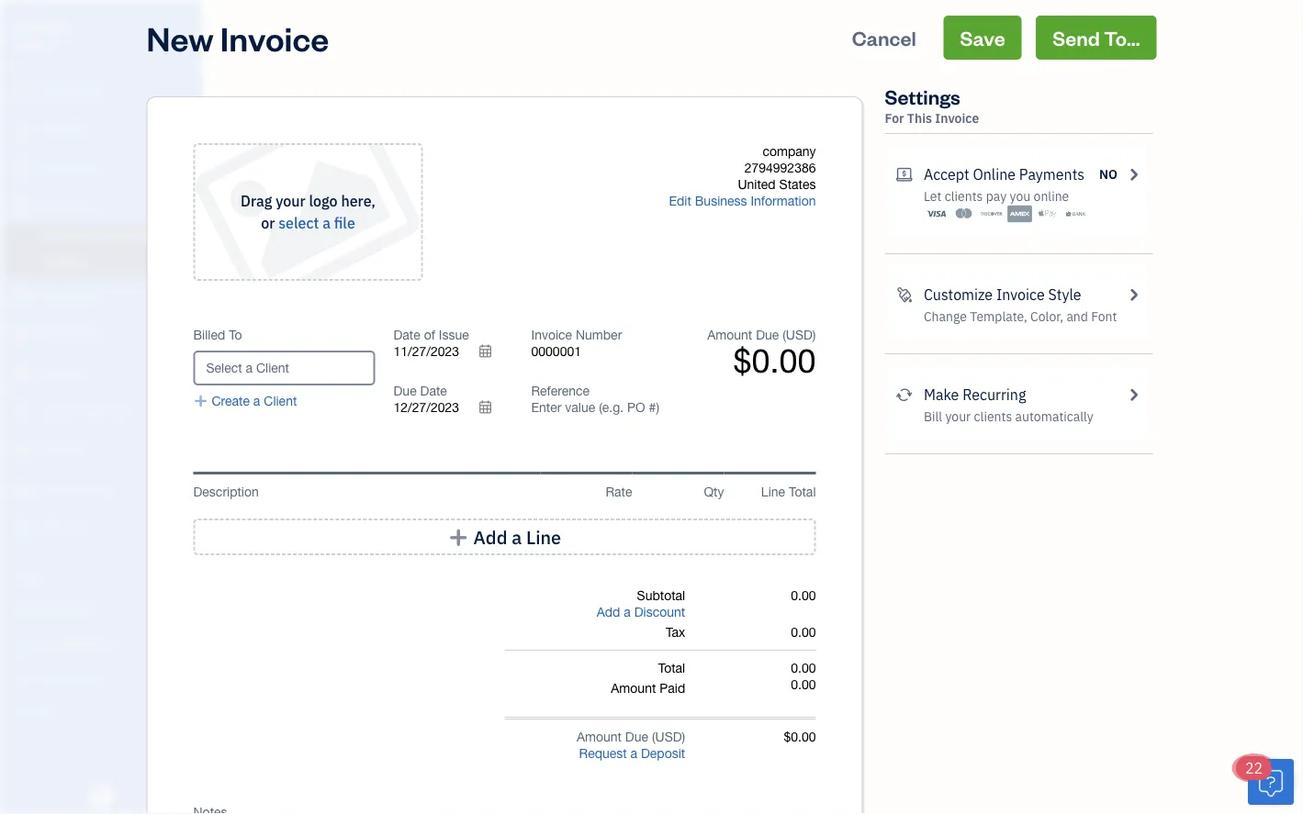 Task type: describe. For each thing, give the bounding box(es) containing it.
subtotal
[[637, 588, 686, 604]]

a inside "amount due ( usd ) request a deposit"
[[631, 746, 638, 762]]

font
[[1092, 308, 1117, 325]]

reference
[[531, 384, 590, 399]]

$0.00 inside amount due ( usd ) $0.00
[[733, 341, 816, 379]]

22
[[1246, 759, 1263, 779]]

let clients pay you online
[[924, 188, 1070, 205]]

request
[[579, 746, 627, 762]]

make recurring
[[924, 385, 1027, 405]]

recurring
[[963, 385, 1027, 405]]

no
[[1100, 166, 1118, 183]]

due date 12/27/2023
[[394, 384, 459, 415]]

bank connections
[[14, 671, 108, 686]]

bill your clients automatically
[[924, 408, 1094, 425]]

automatically
[[1016, 408, 1094, 425]]

template,
[[970, 308, 1028, 325]]

customize invoice style
[[924, 285, 1082, 305]]

timer image
[[12, 403, 34, 422]]

business
[[695, 193, 747, 209]]

file
[[334, 214, 355, 233]]

services
[[66, 637, 111, 652]]

create a client
[[212, 394, 297, 409]]

this
[[908, 110, 933, 127]]

send to...
[[1053, 24, 1141, 51]]

tax
[[666, 625, 686, 640]]

united
[[738, 177, 776, 192]]

bank
[[14, 671, 40, 686]]

pay
[[986, 188, 1007, 205]]

cancel
[[852, 24, 917, 51]]

expense image
[[12, 326, 34, 345]]

( for request
[[652, 730, 656, 745]]

bank image
[[1063, 205, 1088, 223]]

company for company owner
[[15, 17, 72, 34]]

billed to
[[193, 328, 242, 343]]

company 2794992386 united states edit business information
[[669, 144, 816, 209]]

edit
[[669, 193, 692, 209]]

bank connections link
[[5, 663, 197, 695]]

mastercard image
[[952, 205, 977, 223]]

save button
[[944, 16, 1022, 60]]

connections
[[43, 671, 108, 686]]

amount for $0.00
[[708, 328, 753, 343]]

money image
[[12, 442, 34, 460]]

apps
[[14, 569, 41, 584]]

customize
[[924, 285, 993, 305]]

discount
[[635, 605, 686, 620]]

team members
[[14, 603, 94, 618]]

resource center badge image
[[1248, 760, 1294, 806]]

chevronright image for make recurring
[[1125, 384, 1142, 406]]

your for drag
[[276, 192, 306, 211]]

invoice inside settings for this invoice
[[936, 110, 980, 127]]

create a client button
[[193, 393, 297, 410]]

issue
[[439, 328, 469, 343]]

add inside "button"
[[474, 525, 508, 549]]

color,
[[1031, 308, 1064, 325]]

add a line button
[[193, 519, 816, 556]]

4 0.00 from the top
[[791, 678, 816, 693]]

add a discount button
[[597, 604, 686, 621]]

let
[[924, 188, 942, 205]]

billed
[[193, 328, 225, 343]]

send to... button
[[1036, 16, 1157, 60]]

company for company 2794992386 united states edit business information
[[763, 144, 816, 159]]

invoice number
[[531, 328, 622, 343]]

cancel button
[[836, 16, 933, 60]]

amount due ( usd ) request a deposit
[[577, 730, 686, 762]]

for
[[885, 110, 904, 127]]

drag your logo here , or select a file
[[241, 192, 376, 233]]

items
[[14, 637, 42, 652]]

total amount paid
[[611, 661, 686, 696]]

add inside subtotal add a discount tax
[[597, 605, 620, 620]]

apple pay image
[[1035, 205, 1060, 223]]

freshbooks image
[[86, 785, 116, 808]]

) for request
[[682, 730, 686, 745]]

items and services
[[14, 637, 111, 652]]

settings for this invoice
[[885, 83, 980, 127]]

0 vertical spatial clients
[[945, 188, 983, 205]]

Reference Number text field
[[531, 400, 661, 416]]

visa image
[[924, 205, 949, 223]]

amount for request
[[577, 730, 622, 745]]

online
[[1034, 188, 1070, 205]]

client image
[[12, 120, 34, 139]]

line inside "button"
[[526, 525, 561, 549]]

send
[[1053, 24, 1100, 51]]

Issue date in MM/DD/YYYY format text field
[[394, 344, 504, 360]]

company owner
[[15, 17, 72, 51]]

refresh image
[[896, 384, 913, 406]]

to
[[229, 328, 242, 343]]

or
[[261, 214, 275, 233]]

plus image
[[193, 393, 208, 410]]

american express image
[[1008, 205, 1032, 223]]

1 0.00 from the top
[[791, 588, 816, 604]]

a inside the "drag your logo here , or select a file"
[[323, 214, 331, 233]]

0.00 0.00
[[791, 661, 816, 693]]

amount inside total amount paid
[[611, 681, 656, 696]]

12/27/2023 button
[[394, 400, 504, 416]]

) for $0.00
[[813, 328, 816, 343]]

amount due ( usd ) $0.00
[[708, 328, 816, 379]]

bill
[[924, 408, 943, 425]]

payment image
[[12, 288, 34, 306]]

create
[[212, 394, 250, 409]]

accept
[[924, 165, 970, 184]]



Task type: locate. For each thing, give the bounding box(es) containing it.
a inside subtotal add a discount tax
[[624, 605, 631, 620]]

company up owner
[[15, 17, 72, 34]]

your
[[276, 192, 306, 211], [946, 408, 971, 425]]

1 vertical spatial settings
[[14, 705, 56, 720]]

) inside "amount due ( usd ) request a deposit"
[[682, 730, 686, 745]]

1 vertical spatial add
[[597, 605, 620, 620]]

new invoice
[[147, 16, 329, 59]]

0 vertical spatial usd
[[786, 328, 813, 343]]

0 horizontal spatial (
[[652, 730, 656, 745]]

invoice
[[220, 16, 329, 59], [936, 110, 980, 127], [997, 285, 1045, 305], [531, 328, 572, 343]]

0.00
[[791, 588, 816, 604], [791, 625, 816, 640], [791, 661, 816, 676], [791, 678, 816, 693]]

0 vertical spatial settings
[[885, 83, 961, 109]]

1 horizontal spatial (
[[783, 328, 786, 343]]

states
[[780, 177, 816, 192]]

0 horizontal spatial your
[[276, 192, 306, 211]]

( inside amount due ( usd ) $0.00
[[783, 328, 786, 343]]

change
[[924, 308, 967, 325]]

0 horizontal spatial settings
[[14, 705, 56, 720]]

0 vertical spatial )
[[813, 328, 816, 343]]

a inside button
[[253, 394, 260, 409]]

) inside amount due ( usd ) $0.00
[[813, 328, 816, 343]]

1 horizontal spatial due
[[625, 730, 649, 745]]

line
[[761, 485, 786, 500], [526, 525, 561, 549]]

0 horizontal spatial usd
[[656, 730, 682, 745]]

Client text field
[[195, 353, 373, 384]]

drag
[[241, 192, 272, 211]]

owner
[[15, 36, 51, 51]]

0 vertical spatial $0.00
[[733, 341, 816, 379]]

paid
[[660, 681, 686, 696]]

team
[[14, 603, 43, 618]]

main element
[[0, 0, 248, 815]]

1 vertical spatial clients
[[974, 408, 1013, 425]]

client
[[264, 394, 297, 409]]

3 chevronright image from the top
[[1125, 384, 1142, 406]]

and down style
[[1067, 308, 1089, 325]]

invoice image
[[12, 198, 34, 216]]

onlinesales image
[[896, 164, 913, 186]]

1 horizontal spatial your
[[946, 408, 971, 425]]

1 vertical spatial chevronright image
[[1125, 284, 1142, 306]]

settings for settings for this invoice
[[885, 83, 961, 109]]

0 vertical spatial date
[[394, 328, 421, 343]]

and right items
[[44, 637, 64, 652]]

chevronright image for no
[[1125, 164, 1142, 186]]

1 vertical spatial company
[[763, 144, 816, 159]]

1 vertical spatial (
[[652, 730, 656, 745]]

rate
[[606, 485, 633, 500]]

0 horizontal spatial company
[[15, 17, 72, 34]]

1 vertical spatial line
[[526, 525, 561, 549]]

settings up this
[[885, 83, 961, 109]]

chevronright image
[[1125, 164, 1142, 186], [1125, 284, 1142, 306], [1125, 384, 1142, 406]]

1 vertical spatial amount
[[611, 681, 656, 696]]

line right qty
[[761, 485, 786, 500]]

usd inside amount due ( usd ) $0.00
[[786, 328, 813, 343]]

12/27/2023
[[394, 400, 459, 415]]

( inside "amount due ( usd ) request a deposit"
[[652, 730, 656, 745]]

to...
[[1104, 24, 1141, 51]]

1 vertical spatial and
[[44, 637, 64, 652]]

report image
[[12, 519, 34, 537]]

2 vertical spatial due
[[625, 730, 649, 745]]

2 horizontal spatial due
[[756, 328, 779, 343]]

due inside "amount due ( usd ) request a deposit"
[[625, 730, 649, 745]]

2 vertical spatial chevronright image
[[1125, 384, 1142, 406]]

1 vertical spatial total
[[658, 661, 686, 676]]

total inside total amount paid
[[658, 661, 686, 676]]

your inside the "drag your logo here , or select a file"
[[276, 192, 306, 211]]

due for $0.00
[[756, 328, 779, 343]]

a right plus icon
[[512, 525, 522, 549]]

your up select
[[276, 192, 306, 211]]

settings for settings
[[14, 705, 56, 720]]

apps link
[[5, 561, 197, 593]]

style
[[1049, 285, 1082, 305]]

chevronright image for customize invoice style
[[1125, 284, 1142, 306]]

0 horizontal spatial add
[[474, 525, 508, 549]]

of
[[424, 328, 435, 343]]

description
[[193, 485, 259, 500]]

0 vertical spatial and
[[1067, 308, 1089, 325]]

0 horizontal spatial and
[[44, 637, 64, 652]]

total
[[789, 485, 816, 500], [658, 661, 686, 676]]

0 vertical spatial your
[[276, 192, 306, 211]]

discover image
[[980, 205, 1005, 223]]

project image
[[12, 365, 34, 383]]

usd
[[786, 328, 813, 343], [656, 730, 682, 745]]

due inside due date 12/27/2023
[[394, 384, 417, 399]]

select
[[278, 214, 319, 233]]

0 vertical spatial due
[[756, 328, 779, 343]]

edit business information button
[[669, 193, 816, 209]]

1 vertical spatial )
[[682, 730, 686, 745]]

plus image
[[448, 528, 469, 547]]

members
[[45, 603, 94, 618]]

amount inside amount due ( usd ) $0.00
[[708, 328, 753, 343]]

1 horizontal spatial settings
[[885, 83, 961, 109]]

and inside main element
[[44, 637, 64, 652]]

a left discount
[[624, 605, 631, 620]]

usd for $0.00
[[786, 328, 813, 343]]

1 horizontal spatial total
[[789, 485, 816, 500]]

date up 12/27/2023 on the left of page
[[420, 384, 447, 399]]

online
[[973, 165, 1016, 184]]

line right plus icon
[[526, 525, 561, 549]]

your for bill
[[946, 408, 971, 425]]

1 vertical spatial your
[[946, 408, 971, 425]]

settings inside settings for this invoice
[[885, 83, 961, 109]]

0 vertical spatial chevronright image
[[1125, 164, 1142, 186]]

0 horizontal spatial line
[[526, 525, 561, 549]]

0 vertical spatial line
[[761, 485, 786, 500]]

1 horizontal spatial usd
[[786, 328, 813, 343]]

you
[[1010, 188, 1031, 205]]

1 horizontal spatial line
[[761, 485, 786, 500]]

settings
[[885, 83, 961, 109], [14, 705, 56, 720]]

0 vertical spatial total
[[789, 485, 816, 500]]

date inside due date 12/27/2023
[[420, 384, 447, 399]]

a
[[323, 214, 331, 233], [253, 394, 260, 409], [512, 525, 522, 549], [624, 605, 631, 620], [631, 746, 638, 762]]

settings down bank
[[14, 705, 56, 720]]

1 horizontal spatial add
[[597, 605, 620, 620]]

settings inside settings link
[[14, 705, 56, 720]]

team members link
[[5, 595, 197, 627]]

0 vertical spatial add
[[474, 525, 508, 549]]

qty
[[704, 485, 724, 500]]

1 vertical spatial usd
[[656, 730, 682, 745]]

0 horizontal spatial )
[[682, 730, 686, 745]]

dashboard image
[[12, 82, 34, 100]]

request a deposit button
[[579, 746, 686, 763]]

1 vertical spatial $0.00
[[784, 730, 816, 745]]

company inside company 2794992386 united states edit business information
[[763, 144, 816, 159]]

deposit
[[641, 746, 686, 762]]

0 vertical spatial company
[[15, 17, 72, 34]]

date
[[394, 328, 421, 343], [420, 384, 447, 399]]

and
[[1067, 308, 1089, 325], [44, 637, 64, 652]]

chart image
[[12, 480, 34, 499]]

0 vertical spatial (
[[783, 328, 786, 343]]

due for request
[[625, 730, 649, 745]]

1 horizontal spatial and
[[1067, 308, 1089, 325]]

22 button
[[1237, 757, 1294, 806]]

1 vertical spatial date
[[420, 384, 447, 399]]

clients down 'recurring'
[[974, 408, 1013, 425]]

1 horizontal spatial company
[[763, 144, 816, 159]]

new
[[147, 16, 214, 59]]

1 horizontal spatial )
[[813, 328, 816, 343]]

total right qty
[[789, 485, 816, 500]]

due inside amount due ( usd ) $0.00
[[756, 328, 779, 343]]

0 vertical spatial amount
[[708, 328, 753, 343]]

3 0.00 from the top
[[791, 661, 816, 676]]

add
[[474, 525, 508, 549], [597, 605, 620, 620]]

company
[[15, 17, 72, 34], [763, 144, 816, 159]]

a left file
[[323, 214, 331, 233]]

add left discount
[[597, 605, 620, 620]]

,
[[371, 192, 376, 211]]

$0.00
[[733, 341, 816, 379], [784, 730, 816, 745]]

clients
[[945, 188, 983, 205], [974, 408, 1013, 425]]

logo
[[309, 192, 338, 211]]

0 horizontal spatial due
[[394, 384, 417, 399]]

0 horizontal spatial total
[[658, 661, 686, 676]]

your right bill
[[946, 408, 971, 425]]

information
[[751, 193, 816, 209]]

add a line
[[474, 525, 561, 549]]

company inside main element
[[15, 17, 72, 34]]

change template, color, and font
[[924, 308, 1117, 325]]

date of issue
[[394, 328, 469, 343]]

usd for request
[[656, 730, 682, 745]]

estimate image
[[12, 159, 34, 177]]

paintbrush image
[[896, 284, 913, 306]]

settings link
[[5, 697, 197, 729]]

total up paid
[[658, 661, 686, 676]]

subtotal add a discount tax
[[597, 588, 686, 640]]

items and services link
[[5, 629, 197, 661]]

2 chevronright image from the top
[[1125, 284, 1142, 306]]

payments
[[1020, 165, 1085, 184]]

( for $0.00
[[783, 328, 786, 343]]

usd inside "amount due ( usd ) request a deposit"
[[656, 730, 682, 745]]

line total
[[761, 485, 816, 500]]

amount
[[708, 328, 753, 343], [611, 681, 656, 696], [577, 730, 622, 745]]

1 chevronright image from the top
[[1125, 164, 1142, 186]]

a inside "button"
[[512, 525, 522, 549]]

1 vertical spatial due
[[394, 384, 417, 399]]

here
[[341, 192, 371, 211]]

number
[[576, 328, 622, 343]]

make
[[924, 385, 959, 405]]

Enter an Invoice # text field
[[531, 344, 582, 360]]

2 0.00 from the top
[[791, 625, 816, 640]]

clients down accept
[[945, 188, 983, 205]]

due
[[756, 328, 779, 343], [394, 384, 417, 399], [625, 730, 649, 745]]

2 vertical spatial amount
[[577, 730, 622, 745]]

save
[[961, 24, 1006, 51]]

amount inside "amount due ( usd ) request a deposit"
[[577, 730, 622, 745]]

date left of
[[394, 328, 421, 343]]

add right plus icon
[[474, 525, 508, 549]]

company up 2794992386
[[763, 144, 816, 159]]

2794992386
[[745, 160, 816, 175]]

a left deposit
[[631, 746, 638, 762]]

a left client
[[253, 394, 260, 409]]



Task type: vqa. For each thing, say whether or not it's contained in the screenshot.
bottommost Settings
yes



